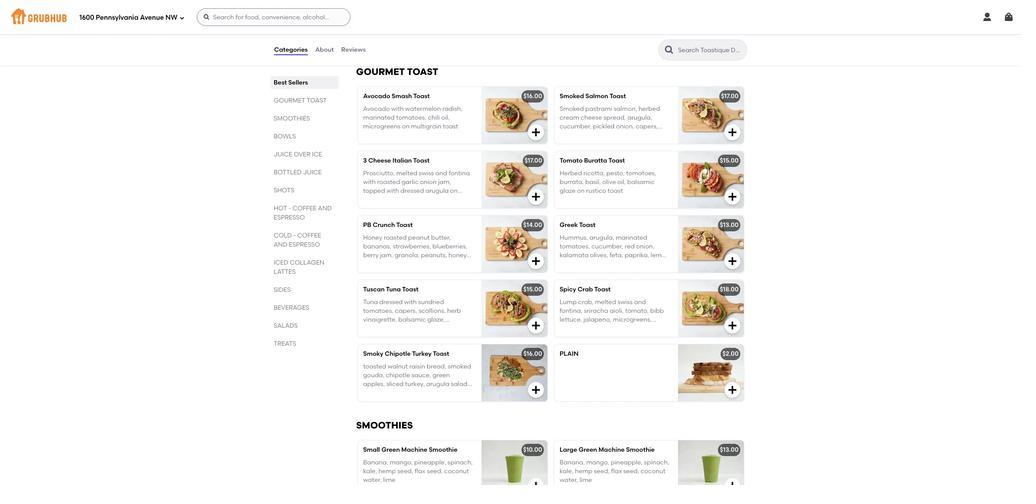 Task type: describe. For each thing, give the bounding box(es) containing it.
spinach, for large green machine smoothie
[[644, 459, 669, 467]]

cheese
[[581, 114, 602, 122]]

mango, for large
[[586, 459, 609, 467]]

kale, for small
[[363, 468, 377, 476]]

categories button
[[274, 34, 308, 66]]

toast inside "hummus, arugula, marinated tomatoes, cucumber, red onion, kalamata olives, feta, paprika, lemon wedge on rustico toast"
[[612, 261, 628, 268]]

svg image for tomato buratta toast
[[727, 192, 738, 202]]

greek
[[560, 222, 578, 229]]

hemp for small
[[379, 468, 396, 476]]

wedge inside smoked pastrami salmon, herbed cream cheese spread, arugula, cucumber, pickled onion, capers, toasty seasoning, microgreens, lemon wedge on sourdough toast
[[580, 141, 600, 148]]

svg image for tuscan tuna toast
[[531, 321, 541, 331]]

Search for food, convenience, alcohol... search field
[[197, 8, 350, 26]]

small green machine smoothie image
[[482, 441, 548, 486]]

$14.00
[[523, 222, 542, 229]]

lemon inside smoked pastrami salmon, herbed cream cheese spread, arugula, cucumber, pickled onion, capers, toasty seasoning, microgreens, lemon wedge on sourdough toast
[[560, 141, 578, 148]]

large iced brew smoothie image
[[483, 0, 548, 49]]

avocado for avocado with watermelon radish, marinated tomatoes, chili oil, microgreens on multigrain toast
[[363, 105, 390, 113]]

hummus, arugula, marinated tomatoes, cucumber, red onion, kalamata olives, feta, paprika, lemon wedge on rustico toast
[[560, 234, 670, 268]]

juice inside tab
[[274, 151, 292, 158]]

toast right italian
[[413, 157, 430, 165]]

glaze
[[560, 187, 576, 195]]

$13.00 for banana, mango, pineapple, spinach, kale, hemp seed, flax seed, coconut water, lime
[[720, 447, 739, 454]]

small
[[363, 447, 380, 454]]

with inside toasted walnut raisin bread, smoked gouda, chipotle sauce, green apples, sliced turkey, arugula salad, toasted walnuts, topped with microgreens
[[437, 390, 450, 397]]

onion, inside "hummus, arugula, marinated tomatoes, cucumber, red onion, kalamata olives, feta, paprika, lemon wedge on rustico toast"
[[636, 243, 655, 251]]

sellers
[[288, 79, 308, 86]]

- for hot
[[289, 205, 291, 212]]

shots tab
[[274, 186, 335, 195]]

greek toast
[[560, 222, 596, 229]]

tomato buratta toast
[[560, 157, 625, 165]]

pennsylvania
[[96, 13, 138, 21]]

with down prosciutto,
[[363, 179, 376, 186]]

hemp for large
[[575, 468, 593, 476]]

svg image for 3 cheese italian toast
[[531, 192, 541, 202]]

roasted inside prosciutto, melted swiss and fontina with roasted garlic onion jam, topped with dressed arugula on jalapeno cheddar toast
[[377, 179, 400, 186]]

smoked
[[448, 363, 471, 371]]

hot - coffee and espresso tab
[[274, 204, 335, 222]]

crab
[[578, 286, 593, 294]]

bottled juice
[[274, 169, 322, 176]]

microgreens inside toasted walnut raisin bread, smoked gouda, chipotle sauce, green apples, sliced turkey, arugula salad, toasted walnuts, topped with microgreens
[[363, 399, 401, 406]]

tuscan tuna toast
[[363, 286, 419, 294]]

onion
[[420, 179, 437, 186]]

large green machine smoothie image
[[678, 441, 744, 486]]

melted inside prosciutto, melted swiss and fontina with roasted garlic onion jam, topped with dressed arugula on jalapeno cheddar toast
[[396, 170, 417, 177]]

basil,
[[586, 179, 601, 186]]

radish,
[[443, 105, 463, 113]]

sides tab
[[274, 286, 335, 295]]

swiss inside prosciutto, melted swiss and fontina with roasted garlic onion jam, topped with dressed arugula on jalapeno cheddar toast
[[419, 170, 434, 177]]

wedge inside "hummus, arugula, marinated tomatoes, cucumber, red onion, kalamata olives, feta, paprika, lemon wedge on rustico toast"
[[560, 261, 580, 268]]

smoothie for small green machine smoothie
[[429, 447, 458, 454]]

spread,
[[604, 114, 626, 122]]

$15.00 for tomato buratta toast
[[720, 157, 739, 165]]

toast for smoked salmon toast
[[610, 93, 626, 100]]

coffee for cold
[[297, 232, 321, 240]]

sourdough
[[611, 141, 643, 148]]

watermelon
[[405, 105, 441, 113]]

and for hot - coffee and espresso
[[318, 205, 332, 212]]

flax for small green machine smoothie
[[415, 468, 426, 476]]

marinated inside "hummus, arugula, marinated tomatoes, cucumber, red onion, kalamata olives, feta, paprika, lemon wedge on rustico toast"
[[616, 234, 648, 242]]

0 vertical spatial gourmet toast
[[356, 66, 438, 77]]

iced collagen lattes
[[274, 259, 325, 276]]

and inside lump crab, melted swiss and fontina, sriracha aioli, tomato, bibb lettuce, jalapeno, microgreens, lemon twish on rustico toast
[[634, 299, 646, 306]]

1 horizontal spatial gourmet
[[356, 66, 405, 77]]

cold - coffee and espresso
[[274, 232, 321, 249]]

raisin inside toasted walnut raisin bread, smoked gouda, chipotle sauce, green apples, sliced turkey, arugula salad, toasted walnuts, topped with microgreens
[[409, 363, 425, 371]]

turkey
[[412, 351, 432, 358]]

gouda,
[[363, 372, 385, 380]]

balsamic
[[627, 179, 655, 186]]

lemon inside lump crab, melted swiss and fontina, sriracha aioli, tomato, bibb lettuce, jalapeno, microgreens, lemon twish on rustico toast
[[560, 325, 578, 333]]

smash
[[392, 93, 412, 100]]

crab,
[[578, 299, 594, 306]]

feta,
[[610, 252, 623, 259]]

large
[[560, 447, 577, 454]]

svg image for $2.00
[[727, 385, 738, 396]]

lattes
[[274, 269, 296, 276]]

bowls
[[274, 133, 296, 140]]

tomatoes, for $14.00
[[560, 243, 590, 251]]

smoothie for large green machine smoothie
[[626, 447, 655, 454]]

apples,
[[363, 381, 385, 388]]

avocado smash toast image
[[482, 87, 548, 144]]

bibb
[[650, 308, 664, 315]]

chipotle
[[385, 351, 411, 358]]

peanut
[[408, 234, 430, 242]]

banana, for large
[[560, 459, 585, 467]]

bowls tab
[[274, 132, 335, 141]]

pb crunch toast
[[363, 222, 413, 229]]

beverages
[[274, 305, 310, 312]]

plain image
[[678, 345, 744, 402]]

iced
[[274, 259, 288, 267]]

banana, mango, pineapple, spinach, kale, hemp seed, flax seed, coconut water, lime for small
[[363, 459, 473, 484]]

tomato buratta toast image
[[678, 152, 744, 209]]

tuscan tuna toast image
[[482, 281, 548, 338]]

drizzle,
[[363, 261, 383, 268]]

gourmet inside tab
[[274, 97, 305, 104]]

on inside avocado with watermelon radish, marinated tomatoes, chili oil, microgreens on multigrain toast
[[402, 123, 410, 130]]

about button
[[315, 34, 334, 66]]

olives,
[[590, 252, 608, 259]]

over
[[294, 151, 311, 158]]

prosciutto,
[[363, 170, 395, 177]]

walnut inside honey roasted peanut butter, bananas, strawberries, blueberries, berry jam, granola, peanuts, honey drizzle, mint on walnut raisin toast
[[409, 261, 429, 268]]

shots
[[274, 187, 294, 194]]

tomatoes, for $17.00
[[626, 170, 657, 177]]

1 seed, from the left
[[397, 468, 413, 476]]

italian
[[393, 157, 412, 165]]

best sellers tab
[[274, 78, 335, 87]]

oil, for pesto,
[[618, 179, 626, 186]]

honey roasted peanut butter, bananas, strawberries, blueberries, berry jam, granola, peanuts, honey drizzle, mint on walnut raisin toast
[[363, 234, 468, 268]]

with up the cheddar
[[387, 187, 399, 195]]

nw
[[166, 13, 178, 21]]

toast up bread,
[[433, 351, 449, 358]]

$2.00
[[723, 351, 739, 358]]

pineapple, for small green machine smoothie
[[414, 459, 446, 467]]

buratta
[[584, 157, 607, 165]]

blueberries,
[[433, 243, 468, 251]]

best sellers
[[274, 79, 308, 86]]

lemon inside "hummus, arugula, marinated tomatoes, cucumber, red onion, kalamata olives, feta, paprika, lemon wedge on rustico toast"
[[651, 252, 670, 259]]

herbed ricotta, pesto, tomatoes, burrata, basil, olive oil, balsamic glaze on rustico toast
[[560, 170, 657, 195]]

about
[[315, 46, 334, 53]]

gourmet toast inside tab
[[274, 97, 327, 104]]

salad,
[[451, 381, 469, 388]]

walnut inside toasted walnut raisin bread, smoked gouda, chipotle sauce, green apples, sliced turkey, arugula salad, toasted walnuts, topped with microgreens
[[388, 363, 408, 371]]

sriracha
[[584, 308, 608, 315]]

machine for large
[[599, 447, 625, 454]]

raisin inside honey roasted peanut butter, bananas, strawberries, blueberries, berry jam, granola, peanuts, honey drizzle, mint on walnut raisin toast
[[431, 261, 446, 268]]

smoky
[[363, 351, 383, 358]]

cold
[[274, 232, 292, 240]]

coconut for small green machine smoothie
[[444, 468, 469, 476]]

tuscan
[[363, 286, 385, 294]]

on inside "hummus, arugula, marinated tomatoes, cucumber, red onion, kalamata olives, feta, paprika, lemon wedge on rustico toast"
[[582, 261, 589, 268]]

cucumber, inside "hummus, arugula, marinated tomatoes, cucumber, red onion, kalamata olives, feta, paprika, lemon wedge on rustico toast"
[[592, 243, 624, 251]]

bottled
[[274, 169, 302, 176]]

pineapple, for large green machine smoothie
[[611, 459, 643, 467]]

prosciutto, melted swiss and fontina with roasted garlic onion jam, topped with dressed arugula on jalapeno cheddar toast
[[363, 170, 470, 204]]

dressed
[[401, 187, 424, 195]]

arugula, inside "hummus, arugula, marinated tomatoes, cucumber, red onion, kalamata olives, feta, paprika, lemon wedge on rustico toast"
[[590, 234, 615, 242]]

beverages tab
[[274, 304, 335, 313]]

olive
[[603, 179, 616, 186]]

salads
[[274, 322, 298, 330]]

cheese
[[368, 157, 391, 165]]

collagen
[[290, 259, 325, 267]]

rustico inside herbed ricotta, pesto, tomatoes, burrata, basil, olive oil, balsamic glaze on rustico toast
[[586, 187, 606, 195]]

1600
[[79, 13, 94, 21]]

lump
[[560, 299, 577, 306]]

bread,
[[427, 363, 446, 371]]

on inside lump crab, melted swiss and fontina, sriracha aioli, tomato, bibb lettuce, jalapeno, microgreens, lemon twish on rustico toast
[[597, 325, 604, 333]]

svg image for smoked salmon toast
[[727, 127, 738, 138]]

spicy crab toast image
[[678, 281, 744, 338]]

bottled juice tab
[[274, 168, 335, 177]]

arugula inside prosciutto, melted swiss and fontina with roasted garlic onion jam, topped with dressed arugula on jalapeno cheddar toast
[[426, 187, 449, 195]]

chipotle
[[386, 372, 410, 380]]

pickled
[[593, 123, 615, 130]]

cheddar
[[391, 196, 417, 204]]

capers,
[[636, 123, 658, 130]]

large green machine smoothie
[[560, 447, 655, 454]]

toast inside lump crab, melted swiss and fontina, sriracha aioli, tomato, bibb lettuce, jalapeno, microgreens, lemon twish on rustico toast
[[627, 325, 643, 333]]

1 horizontal spatial smoothies
[[356, 420, 413, 431]]

3 cheese italian toast
[[363, 157, 430, 165]]

salmon,
[[614, 105, 637, 113]]

plain
[[560, 351, 579, 358]]

pb crunch toast image
[[482, 216, 548, 273]]



Task type: locate. For each thing, give the bounding box(es) containing it.
spicy crab toast
[[560, 286, 611, 294]]

on inside prosciutto, melted swiss and fontina with roasted garlic onion jam, topped with dressed arugula on jalapeno cheddar toast
[[450, 187, 458, 195]]

- right hot
[[289, 205, 291, 212]]

0 vertical spatial -
[[289, 205, 291, 212]]

0 horizontal spatial flax
[[415, 468, 426, 476]]

lemon down toasty
[[560, 141, 578, 148]]

banana, for small
[[363, 459, 388, 467]]

1 vertical spatial microgreens
[[363, 399, 401, 406]]

marinated up red
[[616, 234, 648, 242]]

mint
[[385, 261, 398, 268]]

microgreens, down tomato,
[[613, 316, 652, 324]]

0 horizontal spatial oil,
[[441, 114, 450, 122]]

pb
[[363, 222, 371, 229]]

0 horizontal spatial $15.00
[[524, 286, 542, 294]]

smoothies tab
[[274, 114, 335, 123]]

smoothies inside tab
[[274, 115, 310, 122]]

green for large
[[579, 447, 597, 454]]

0 horizontal spatial swiss
[[419, 170, 434, 177]]

0 vertical spatial smoothies
[[274, 115, 310, 122]]

2 horizontal spatial tomatoes,
[[626, 170, 657, 177]]

toast up hummus,
[[579, 222, 596, 229]]

coffee down shots tab
[[293, 205, 317, 212]]

toast
[[413, 93, 430, 100], [610, 93, 626, 100], [413, 157, 430, 165], [609, 157, 625, 165], [396, 222, 413, 229], [579, 222, 596, 229], [402, 286, 419, 294], [595, 286, 611, 294], [433, 351, 449, 358]]

2 pineapple, from the left
[[611, 459, 643, 467]]

oil, down 'radish,'
[[441, 114, 450, 122]]

1 vertical spatial avocado
[[363, 105, 390, 113]]

1 vertical spatial tomatoes,
[[626, 170, 657, 177]]

lime for large
[[580, 477, 592, 484]]

1 $16.00 from the top
[[524, 93, 542, 100]]

$17.00
[[721, 93, 739, 100], [525, 157, 542, 165]]

1 vertical spatial walnut
[[388, 363, 408, 371]]

1 horizontal spatial coconut
[[641, 468, 666, 476]]

0 horizontal spatial water,
[[363, 477, 382, 484]]

avocado with watermelon radish, marinated tomatoes, chili oil, microgreens on multigrain toast
[[363, 105, 463, 130]]

juice inside tab
[[303, 169, 322, 176]]

espresso inside hot - coffee and espresso
[[274, 214, 305, 222]]

tomatoes, inside "hummus, arugula, marinated tomatoes, cucumber, red onion, kalamata olives, feta, paprika, lemon wedge on rustico toast"
[[560, 243, 590, 251]]

onion, up paprika, at the bottom of the page
[[636, 243, 655, 251]]

flax for large green machine smoothie
[[611, 468, 622, 476]]

topped up jalapeno
[[363, 187, 385, 195]]

arugula down green
[[426, 381, 450, 388]]

paprika,
[[625, 252, 649, 259]]

1 vertical spatial jam,
[[380, 252, 393, 259]]

oil, down "pesto,"
[[618, 179, 626, 186]]

tomatoes, up "kalamata"
[[560, 243, 590, 251]]

0 vertical spatial onion,
[[616, 123, 635, 130]]

1 $13.00 from the top
[[720, 222, 739, 229]]

1 horizontal spatial -
[[293, 232, 296, 240]]

jam, inside prosciutto, melted swiss and fontina with roasted garlic onion jam, topped with dressed arugula on jalapeno cheddar toast
[[438, 179, 451, 186]]

0 vertical spatial melted
[[396, 170, 417, 177]]

melted
[[396, 170, 417, 177], [595, 299, 616, 306]]

svg image for $14.00
[[531, 256, 541, 267]]

water, down large
[[560, 477, 578, 484]]

with inside avocado with watermelon radish, marinated tomatoes, chili oil, microgreens on multigrain toast
[[391, 105, 404, 113]]

0 vertical spatial tomatoes,
[[396, 114, 427, 122]]

walnut
[[409, 261, 429, 268], [388, 363, 408, 371]]

0 vertical spatial roasted
[[377, 179, 400, 186]]

banana, mango, pineapple, spinach, kale, hemp seed, flax seed, coconut water, lime down large green machine smoothie
[[560, 459, 669, 484]]

main navigation navigation
[[0, 0, 1021, 34]]

2 banana, from the left
[[560, 459, 585, 467]]

cold - coffee and espresso tab
[[274, 231, 335, 250]]

jam, inside honey roasted peanut butter, bananas, strawberries, blueberries, berry jam, granola, peanuts, honey drizzle, mint on walnut raisin toast
[[380, 252, 393, 259]]

turkey,
[[405, 381, 425, 388]]

1 horizontal spatial juice
[[303, 169, 322, 176]]

0 horizontal spatial mango,
[[390, 459, 413, 467]]

1 hemp from the left
[[379, 468, 396, 476]]

2 $13.00 from the top
[[720, 447, 739, 454]]

0 horizontal spatial topped
[[363, 187, 385, 195]]

arugula, up capers,
[[628, 114, 653, 122]]

espresso
[[274, 214, 305, 222], [289, 241, 320, 249]]

0 horizontal spatial melted
[[396, 170, 417, 177]]

arugula down onion
[[426, 187, 449, 195]]

gourmet down best sellers
[[274, 97, 305, 104]]

toast inside honey roasted peanut butter, bananas, strawberries, blueberries, berry jam, granola, peanuts, honey drizzle, mint on walnut raisin toast
[[448, 261, 463, 268]]

1 vertical spatial smoothies
[[356, 420, 413, 431]]

lump crab, melted swiss and fontina, sriracha aioli, tomato, bibb lettuce, jalapeno, microgreens, lemon twish on rustico toast
[[560, 299, 664, 333]]

1 flax from the left
[[415, 468, 426, 476]]

machine right large
[[599, 447, 625, 454]]

0 vertical spatial and
[[318, 205, 332, 212]]

1 avocado from the top
[[363, 93, 390, 100]]

1 vertical spatial juice
[[303, 169, 322, 176]]

pineapple, down large green machine smoothie
[[611, 459, 643, 467]]

avenue
[[140, 13, 164, 21]]

toast inside herbed ricotta, pesto, tomatoes, burrata, basil, olive oil, balsamic glaze on rustico toast
[[608, 187, 623, 195]]

toasted up gouda,
[[363, 363, 386, 371]]

1 vertical spatial melted
[[595, 299, 616, 306]]

1 horizontal spatial flax
[[611, 468, 622, 476]]

raisin up 'sauce,'
[[409, 363, 425, 371]]

banana, mango, pineapple, spinach, kale, hemp seed, flax seed, coconut water, lime down the small green machine smoothie
[[363, 459, 473, 484]]

1 horizontal spatial marinated
[[616, 234, 648, 242]]

espresso for cold
[[289, 241, 320, 249]]

4 seed, from the left
[[624, 468, 639, 476]]

rustico down the "basil," at the right
[[586, 187, 606, 195]]

honey
[[449, 252, 467, 259]]

on inside smoked pastrami salmon, herbed cream cheese spread, arugula, cucumber, pickled onion, capers, toasty seasoning, microgreens, lemon wedge on sourdough toast
[[602, 141, 609, 148]]

raisin down peanuts,
[[431, 261, 446, 268]]

microgreens inside avocado with watermelon radish, marinated tomatoes, chili oil, microgreens on multigrain toast
[[363, 123, 401, 130]]

0 vertical spatial and
[[436, 170, 447, 177]]

and for cold - coffee and espresso
[[274, 241, 287, 249]]

Search Toastique Dupont Circle search field
[[677, 46, 745, 54]]

on inside herbed ricotta, pesto, tomatoes, burrata, basil, olive oil, balsamic glaze on rustico toast
[[577, 187, 585, 195]]

fontina,
[[560, 308, 583, 315]]

2 spinach, from the left
[[644, 459, 669, 467]]

2 kale, from the left
[[560, 468, 574, 476]]

tomatoes, inside avocado with watermelon radish, marinated tomatoes, chili oil, microgreens on multigrain toast
[[396, 114, 427, 122]]

gourmet toast up avocado smash toast
[[356, 66, 438, 77]]

hummus,
[[560, 234, 588, 242]]

avocado smash toast
[[363, 93, 430, 100]]

bananas,
[[363, 243, 391, 251]]

1 vertical spatial and
[[274, 241, 287, 249]]

kale, for large
[[560, 468, 574, 476]]

toast down 'radish,'
[[443, 123, 458, 130]]

1 banana, mango, pineapple, spinach, kale, hemp seed, flax seed, coconut water, lime from the left
[[363, 459, 473, 484]]

rustico down olives,
[[591, 261, 611, 268]]

coffee down the hot - coffee and espresso tab
[[297, 232, 321, 240]]

$10.00
[[523, 447, 542, 454]]

smoked for smoked salmon toast
[[560, 93, 584, 100]]

toast up salmon,
[[610, 93, 626, 100]]

1 horizontal spatial tomatoes,
[[560, 243, 590, 251]]

machine
[[402, 447, 428, 454], [599, 447, 625, 454]]

arugula
[[426, 187, 449, 195], [426, 381, 450, 388]]

3 cheese italian toast image
[[482, 152, 548, 209]]

0 vertical spatial $17.00
[[721, 93, 739, 100]]

smoky chipotle turkey toast image
[[482, 345, 548, 402]]

1 vertical spatial arugula
[[426, 381, 450, 388]]

mango, for small
[[390, 459, 413, 467]]

1 spinach, from the left
[[448, 459, 473, 467]]

ice
[[312, 151, 322, 158]]

roasted
[[377, 179, 400, 186], [384, 234, 407, 242]]

jalapeno
[[363, 196, 390, 204]]

with down avocado smash toast
[[391, 105, 404, 113]]

herbed
[[560, 170, 582, 177]]

1 water, from the left
[[363, 477, 382, 484]]

1 vertical spatial $16.00
[[524, 351, 542, 358]]

smoothies up bowls
[[274, 115, 310, 122]]

twish
[[580, 325, 595, 333]]

1 lime from the left
[[383, 477, 396, 484]]

0 horizontal spatial smoothie
[[429, 447, 458, 454]]

onion, inside smoked pastrami salmon, herbed cream cheese spread, arugula, cucumber, pickled onion, capers, toasty seasoning, microgreens, lemon wedge on sourdough toast
[[616, 123, 635, 130]]

toast down dressed
[[418, 196, 433, 204]]

toast for tomato buratta toast
[[609, 157, 625, 165]]

treats tab
[[274, 340, 335, 349]]

0 horizontal spatial spinach,
[[448, 459, 473, 467]]

0 horizontal spatial marinated
[[363, 114, 395, 122]]

toast down capers,
[[644, 141, 660, 148]]

toast up watermelon
[[413, 93, 430, 100]]

toast up smoothies tab
[[307, 97, 327, 104]]

2 green from the left
[[579, 447, 597, 454]]

1 vertical spatial smoked
[[560, 105, 584, 113]]

svg image for spicy crab toast
[[727, 321, 738, 331]]

toast right crab
[[595, 286, 611, 294]]

onion, down spread,
[[616, 123, 635, 130]]

3
[[363, 157, 367, 165]]

toast inside prosciutto, melted swiss and fontina with roasted garlic onion jam, topped with dressed arugula on jalapeno cheddar toast
[[418, 196, 433, 204]]

svg image for $16.00
[[531, 127, 541, 138]]

and down cold
[[274, 241, 287, 249]]

arugula, up olives,
[[590, 234, 615, 242]]

- for cold
[[293, 232, 296, 240]]

2 toasted from the top
[[363, 390, 386, 397]]

on down fontina
[[450, 187, 458, 195]]

and inside hot - coffee and espresso
[[318, 205, 332, 212]]

jalapeno,
[[584, 316, 612, 324]]

toast down tomato,
[[627, 325, 643, 333]]

0 vertical spatial marinated
[[363, 114, 395, 122]]

1 horizontal spatial banana, mango, pineapple, spinach, kale, hemp seed, flax seed, coconut water, lime
[[560, 459, 669, 484]]

mango, down the small green machine smoothie
[[390, 459, 413, 467]]

green right large
[[579, 447, 597, 454]]

1 pineapple, from the left
[[414, 459, 446, 467]]

strawberries,
[[393, 243, 431, 251]]

microgreens, inside smoked pastrami salmon, herbed cream cheese spread, arugula, cucumber, pickled onion, capers, toasty seasoning, microgreens, lemon wedge on sourdough toast
[[613, 132, 652, 139]]

green for small
[[382, 447, 400, 454]]

lime down large green machine smoothie
[[580, 477, 592, 484]]

1 horizontal spatial machine
[[599, 447, 625, 454]]

and inside cold - coffee and espresso
[[274, 241, 287, 249]]

tomatoes, inside herbed ricotta, pesto, tomatoes, burrata, basil, olive oil, balsamic glaze on rustico toast
[[626, 170, 657, 177]]

swiss inside lump crab, melted swiss and fontina, sriracha aioli, tomato, bibb lettuce, jalapeno, microgreens, lemon twish on rustico toast
[[618, 299, 633, 306]]

2 coconut from the left
[[641, 468, 666, 476]]

microgreens
[[363, 123, 401, 130], [363, 399, 401, 406]]

1 horizontal spatial smoothie
[[626, 447, 655, 454]]

iced collagen lattes tab
[[274, 258, 335, 277]]

1 vertical spatial roasted
[[384, 234, 407, 242]]

lemon right paprika, at the bottom of the page
[[651, 252, 670, 259]]

espresso up collagen on the bottom left of page
[[289, 241, 320, 249]]

1 machine from the left
[[402, 447, 428, 454]]

1 microgreens from the top
[[363, 123, 401, 130]]

2 smoothie from the left
[[626, 447, 655, 454]]

1 kale, from the left
[[363, 468, 377, 476]]

espresso down hot
[[274, 214, 305, 222]]

toast for pb crunch toast
[[396, 222, 413, 229]]

on inside honey roasted peanut butter, bananas, strawberries, blueberries, berry jam, granola, peanuts, honey drizzle, mint on walnut raisin toast
[[400, 261, 407, 268]]

toast inside avocado with watermelon radish, marinated tomatoes, chili oil, microgreens on multigrain toast
[[443, 123, 458, 130]]

arugula,
[[628, 114, 653, 122], [590, 234, 615, 242]]

toast for avocado smash toast
[[413, 93, 430, 100]]

1 vertical spatial coffee
[[297, 232, 321, 240]]

berry
[[363, 252, 379, 259]]

topped
[[363, 187, 385, 195], [414, 390, 436, 397]]

0 horizontal spatial banana,
[[363, 459, 388, 467]]

toast down the honey
[[448, 261, 463, 268]]

pineapple, down the small green machine smoothie
[[414, 459, 446, 467]]

svg image for $10.00
[[531, 481, 541, 486]]

jam,
[[438, 179, 451, 186], [380, 252, 393, 259]]

rustico inside "hummus, arugula, marinated tomatoes, cucumber, red onion, kalamata olives, feta, paprika, lemon wedge on rustico toast"
[[591, 261, 611, 268]]

water, for large
[[560, 477, 578, 484]]

$17.00 for smoked pastrami salmon, herbed cream cheese spread, arugula, cucumber, pickled onion, capers, toasty seasoning, microgreens, lemon wedge on sourdough toast
[[721, 93, 739, 100]]

1 horizontal spatial oil,
[[618, 179, 626, 186]]

tomato
[[560, 157, 583, 165]]

$15.00 for tuscan tuna toast
[[524, 286, 542, 294]]

kale, down large
[[560, 468, 574, 476]]

espresso for hot
[[274, 214, 305, 222]]

0 horizontal spatial kale,
[[363, 468, 377, 476]]

1 vertical spatial onion,
[[636, 243, 655, 251]]

lettuce,
[[560, 316, 582, 324]]

$16.00 for avocado with watermelon radish, marinated tomatoes, chili oil, microgreens on multigrain toast
[[524, 93, 542, 100]]

2 seed, from the left
[[427, 468, 443, 476]]

2 banana, mango, pineapple, spinach, kale, hemp seed, flax seed, coconut water, lime from the left
[[560, 459, 669, 484]]

topped inside prosciutto, melted swiss and fontina with roasted garlic onion jam, topped with dressed arugula on jalapeno cheddar toast
[[363, 187, 385, 195]]

2 hemp from the left
[[575, 468, 593, 476]]

oil, for watermelon
[[441, 114, 450, 122]]

gourmet toast tab
[[274, 96, 335, 105]]

svg image for smoky chipotle turkey toast
[[531, 385, 541, 396]]

hot - coffee and espresso
[[274, 205, 332, 222]]

1 horizontal spatial lime
[[580, 477, 592, 484]]

1 horizontal spatial $17.00
[[721, 93, 739, 100]]

coconut
[[444, 468, 469, 476], [641, 468, 666, 476]]

1 vertical spatial cucumber,
[[592, 243, 624, 251]]

2 flax from the left
[[611, 468, 622, 476]]

0 horizontal spatial juice
[[274, 151, 292, 158]]

lime for small
[[383, 477, 396, 484]]

juice down bowls
[[274, 151, 292, 158]]

avocado inside avocado with watermelon radish, marinated tomatoes, chili oil, microgreens on multigrain toast
[[363, 105, 390, 113]]

juice
[[274, 151, 292, 158], [303, 169, 322, 176]]

on down granola,
[[400, 261, 407, 268]]

on left multigrain
[[402, 123, 410, 130]]

1 vertical spatial lemon
[[651, 252, 670, 259]]

juice over ice
[[274, 151, 322, 158]]

topped inside toasted walnut raisin bread, smoked gouda, chipotle sauce, green apples, sliced turkey, arugula salad, toasted walnuts, topped with microgreens
[[414, 390, 436, 397]]

1 toasted from the top
[[363, 363, 386, 371]]

1 vertical spatial oil,
[[618, 179, 626, 186]]

0 vertical spatial microgreens,
[[613, 132, 652, 139]]

1 microgreens, from the top
[[613, 132, 652, 139]]

juice over ice tab
[[274, 150, 335, 159]]

$16.00 for toasted walnut raisin bread, smoked gouda, chipotle sauce, green apples, sliced turkey, arugula salad, toasted walnuts, topped with microgreens
[[524, 351, 542, 358]]

toasty
[[560, 132, 578, 139]]

butter,
[[431, 234, 451, 242]]

on down seasoning,
[[602, 141, 609, 148]]

toast down feta,
[[612, 261, 628, 268]]

0 horizontal spatial jam,
[[380, 252, 393, 259]]

microgreens down apples,
[[363, 399, 401, 406]]

1 vertical spatial toasted
[[363, 390, 386, 397]]

toast inside "gourmet toast" tab
[[307, 97, 327, 104]]

0 vertical spatial toast
[[407, 66, 438, 77]]

1 coconut from the left
[[444, 468, 469, 476]]

1 horizontal spatial onion,
[[636, 243, 655, 251]]

treats
[[274, 340, 296, 348]]

swiss up onion
[[419, 170, 434, 177]]

toast inside smoked pastrami salmon, herbed cream cheese spread, arugula, cucumber, pickled onion, capers, toasty seasoning, microgreens, lemon wedge on sourdough toast
[[644, 141, 660, 148]]

1 horizontal spatial melted
[[595, 299, 616, 306]]

0 horizontal spatial pineapple,
[[414, 459, 446, 467]]

categories
[[274, 46, 308, 53]]

1 mango, from the left
[[390, 459, 413, 467]]

toast up smash
[[407, 66, 438, 77]]

tomatoes, down watermelon
[[396, 114, 427, 122]]

rustico inside lump crab, melted swiss and fontina, sriracha aioli, tomato, bibb lettuce, jalapeno, microgreens, lemon twish on rustico toast
[[606, 325, 626, 333]]

1 horizontal spatial $15.00
[[720, 157, 739, 165]]

1 horizontal spatial water,
[[560, 477, 578, 484]]

topped down turkey,
[[414, 390, 436, 397]]

gourmet up avocado smash toast
[[356, 66, 405, 77]]

1 vertical spatial gourmet
[[274, 97, 305, 104]]

wedge down seasoning,
[[580, 141, 600, 148]]

0 horizontal spatial lime
[[383, 477, 396, 484]]

2 microgreens, from the top
[[613, 316, 652, 324]]

roasted inside honey roasted peanut butter, bananas, strawberries, blueberries, berry jam, granola, peanuts, honey drizzle, mint on walnut raisin toast
[[384, 234, 407, 242]]

smoky chipotle turkey toast
[[363, 351, 449, 358]]

2 vertical spatial rustico
[[606, 325, 626, 333]]

tomato,
[[625, 308, 649, 315]]

avocado down avocado smash toast
[[363, 105, 390, 113]]

microgreens, inside lump crab, melted swiss and fontina, sriracha aioli, tomato, bibb lettuce, jalapeno, microgreens, lemon twish on rustico toast
[[613, 316, 652, 324]]

and up onion
[[436, 170, 447, 177]]

and inside prosciutto, melted swiss and fontina with roasted garlic onion jam, topped with dressed arugula on jalapeno cheddar toast
[[436, 170, 447, 177]]

$13.00 for hummus, arugula, marinated tomatoes, cucumber, red onion, kalamata olives, feta, paprika, lemon wedge on rustico toast
[[720, 222, 739, 229]]

toast up "pesto,"
[[609, 157, 625, 165]]

1 vertical spatial topped
[[414, 390, 436, 397]]

tuna
[[386, 286, 401, 294]]

aioli,
[[610, 308, 624, 315]]

1 smoothie from the left
[[429, 447, 458, 454]]

1 smoked from the top
[[560, 93, 584, 100]]

hot
[[274, 205, 287, 212]]

1 vertical spatial raisin
[[409, 363, 425, 371]]

banana,
[[363, 459, 388, 467], [560, 459, 585, 467]]

2 smoked from the top
[[560, 105, 584, 113]]

1 horizontal spatial hemp
[[575, 468, 593, 476]]

small green machine smoothie
[[363, 447, 458, 454]]

1 horizontal spatial raisin
[[431, 261, 446, 268]]

oil, inside avocado with watermelon radish, marinated tomatoes, chili oil, microgreens on multigrain toast
[[441, 114, 450, 122]]

2 lime from the left
[[580, 477, 592, 484]]

0 horizontal spatial machine
[[402, 447, 428, 454]]

arugula, inside smoked pastrami salmon, herbed cream cheese spread, arugula, cucumber, pickled onion, capers, toasty seasoning, microgreens, lemon wedge on sourdough toast
[[628, 114, 653, 122]]

marinated inside avocado with watermelon radish, marinated tomatoes, chili oil, microgreens on multigrain toast
[[363, 114, 395, 122]]

svg image for greek toast
[[727, 256, 738, 267]]

0 vertical spatial wedge
[[580, 141, 600, 148]]

cucumber, down cream
[[560, 123, 592, 130]]

0 horizontal spatial -
[[289, 205, 291, 212]]

oil, inside herbed ricotta, pesto, tomatoes, burrata, basil, olive oil, balsamic glaze on rustico toast
[[618, 179, 626, 186]]

coffee for hot
[[293, 205, 317, 212]]

2 microgreens from the top
[[363, 399, 401, 406]]

juice down ice
[[303, 169, 322, 176]]

2 water, from the left
[[560, 477, 578, 484]]

water, for small
[[363, 477, 382, 484]]

0 horizontal spatial onion,
[[616, 123, 635, 130]]

herbed
[[639, 105, 660, 113]]

0 horizontal spatial gourmet
[[274, 97, 305, 104]]

toast for spicy crab toast
[[595, 286, 611, 294]]

banana, mango, pineapple, spinach, kale, hemp seed, flax seed, coconut water, lime
[[363, 459, 473, 484], [560, 459, 669, 484]]

2 avocado from the top
[[363, 105, 390, 113]]

on down "kalamata"
[[582, 261, 589, 268]]

toasted
[[363, 363, 386, 371], [363, 390, 386, 397]]

0 horizontal spatial tomatoes,
[[396, 114, 427, 122]]

smoked
[[560, 93, 584, 100], [560, 105, 584, 113]]

$13.00
[[720, 222, 739, 229], [720, 447, 739, 454]]

pesto,
[[607, 170, 625, 177]]

seasoning,
[[580, 132, 612, 139]]

0 vertical spatial $16.00
[[524, 93, 542, 100]]

raisin
[[431, 261, 446, 268], [409, 363, 425, 371]]

0 horizontal spatial hemp
[[379, 468, 396, 476]]

arugula inside toasted walnut raisin bread, smoked gouda, chipotle sauce, green apples, sliced turkey, arugula salad, toasted walnuts, topped with microgreens
[[426, 381, 450, 388]]

1 green from the left
[[382, 447, 400, 454]]

1 horizontal spatial topped
[[414, 390, 436, 397]]

cucumber, up olives,
[[592, 243, 624, 251]]

0 horizontal spatial raisin
[[409, 363, 425, 371]]

flax down large green machine smoothie
[[611, 468, 622, 476]]

walnuts,
[[388, 390, 412, 397]]

1 horizontal spatial spinach,
[[644, 459, 669, 467]]

cucumber,
[[560, 123, 592, 130], [592, 243, 624, 251]]

jam, up the mint on the left of the page
[[380, 252, 393, 259]]

- inside cold - coffee and espresso
[[293, 232, 296, 240]]

salads tab
[[274, 322, 335, 331]]

- inside hot - coffee and espresso
[[289, 205, 291, 212]]

svg image
[[982, 12, 993, 22], [179, 15, 185, 20], [531, 127, 541, 138], [531, 256, 541, 267], [727, 385, 738, 396], [531, 481, 541, 486]]

rustico down aioli,
[[606, 325, 626, 333]]

flax down the small green machine smoothie
[[415, 468, 426, 476]]

coffee
[[293, 205, 317, 212], [297, 232, 321, 240]]

green right small in the left bottom of the page
[[382, 447, 400, 454]]

avocado for avocado smash toast
[[363, 93, 390, 100]]

walnut down granola,
[[409, 261, 429, 268]]

banana, down large
[[560, 459, 585, 467]]

melted up garlic
[[396, 170, 417, 177]]

on down burrata,
[[577, 187, 585, 195]]

sides
[[274, 287, 291, 294]]

lemon down lettuce,
[[560, 325, 578, 333]]

0 horizontal spatial arugula,
[[590, 234, 615, 242]]

toast right tuna
[[402, 286, 419, 294]]

smoked salmon toast
[[560, 93, 626, 100]]

coffee inside hot - coffee and espresso
[[293, 205, 317, 212]]

$17.00 for prosciutto, melted swiss and fontina with roasted garlic onion jam, topped with dressed arugula on jalapeno cheddar toast
[[525, 157, 542, 165]]

1 vertical spatial wedge
[[560, 261, 580, 268]]

wedge down "kalamata"
[[560, 261, 580, 268]]

0 horizontal spatial walnut
[[388, 363, 408, 371]]

pastrami
[[586, 105, 612, 113]]

avocado left smash
[[363, 93, 390, 100]]

kalamata
[[560, 252, 589, 259]]

1 vertical spatial microgreens,
[[613, 316, 652, 324]]

roasted down prosciutto,
[[377, 179, 400, 186]]

coffee inside cold - coffee and espresso
[[297, 232, 321, 240]]

cucumber, inside smoked pastrami salmon, herbed cream cheese spread, arugula, cucumber, pickled onion, capers, toasty seasoning, microgreens, lemon wedge on sourdough toast
[[560, 123, 592, 130]]

search icon image
[[664, 45, 675, 55]]

1 vertical spatial -
[[293, 232, 296, 240]]

2 $16.00 from the top
[[524, 351, 542, 358]]

melted up sriracha
[[595, 299, 616, 306]]

crunch
[[373, 222, 395, 229]]

0 vertical spatial arugula
[[426, 187, 449, 195]]

0 vertical spatial avocado
[[363, 93, 390, 100]]

hemp down small in the left bottom of the page
[[379, 468, 396, 476]]

- right cold
[[293, 232, 296, 240]]

mango, down large green machine smoothie
[[586, 459, 609, 467]]

marinated down avocado smash toast
[[363, 114, 395, 122]]

and up tomato,
[[634, 299, 646, 306]]

1 horizontal spatial swiss
[[618, 299, 633, 306]]

0 vertical spatial microgreens
[[363, 123, 401, 130]]

with down green
[[437, 390, 450, 397]]

0 horizontal spatial banana, mango, pineapple, spinach, kale, hemp seed, flax seed, coconut water, lime
[[363, 459, 473, 484]]

svg image for large green machine smoothie
[[727, 481, 738, 486]]

coconut for large green machine smoothie
[[641, 468, 666, 476]]

2 mango, from the left
[[586, 459, 609, 467]]

smoothies up small in the left bottom of the page
[[356, 420, 413, 431]]

and
[[436, 170, 447, 177], [634, 299, 646, 306]]

toast up peanut
[[396, 222, 413, 229]]

machine for small
[[402, 447, 428, 454]]

water, down small in the left bottom of the page
[[363, 477, 382, 484]]

1 vertical spatial $17.00
[[525, 157, 542, 165]]

melted inside lump crab, melted swiss and fontina, sriracha aioli, tomato, bibb lettuce, jalapeno, microgreens, lemon twish on rustico toast
[[595, 299, 616, 306]]

0 horizontal spatial $17.00
[[525, 157, 542, 165]]

0 vertical spatial coffee
[[293, 205, 317, 212]]

lemon
[[560, 141, 578, 148], [651, 252, 670, 259], [560, 325, 578, 333]]

mango,
[[390, 459, 413, 467], [586, 459, 609, 467]]

toast for tuscan tuna toast
[[402, 286, 419, 294]]

espresso inside cold - coffee and espresso
[[289, 241, 320, 249]]

smoked salmon toast image
[[678, 87, 744, 144]]

smoked for smoked pastrami salmon, herbed cream cheese spread, arugula, cucumber, pickled onion, capers, toasty seasoning, microgreens, lemon wedge on sourdough toast
[[560, 105, 584, 113]]

svg image
[[1004, 12, 1014, 22], [203, 14, 210, 21], [532, 33, 542, 43], [727, 127, 738, 138], [531, 192, 541, 202], [727, 192, 738, 202], [727, 256, 738, 267], [531, 321, 541, 331], [727, 321, 738, 331], [531, 385, 541, 396], [727, 481, 738, 486]]

smoked pastrami salmon, herbed cream cheese spread, arugula, cucumber, pickled onion, capers, toasty seasoning, microgreens, lemon wedge on sourdough toast
[[560, 105, 660, 148]]

1 vertical spatial toast
[[307, 97, 327, 104]]

kale,
[[363, 468, 377, 476], [560, 468, 574, 476]]

2 machine from the left
[[599, 447, 625, 454]]

spinach, for small green machine smoothie
[[448, 459, 473, 467]]

banana, mango, pineapple, spinach, kale, hemp seed, flax seed, coconut water, lime for large
[[560, 459, 669, 484]]

hemp down large
[[575, 468, 593, 476]]

swiss up aioli,
[[618, 299, 633, 306]]

greek toast image
[[678, 216, 744, 273]]

1 banana, from the left
[[363, 459, 388, 467]]

0 vertical spatial arugula,
[[628, 114, 653, 122]]

walnut up chipotle at the left
[[388, 363, 408, 371]]

gourmet toast down sellers
[[274, 97, 327, 104]]

smoothie
[[429, 447, 458, 454], [626, 447, 655, 454]]

$15.00
[[720, 157, 739, 165], [524, 286, 542, 294]]

smoked inside smoked pastrami salmon, herbed cream cheese spread, arugula, cucumber, pickled onion, capers, toasty seasoning, microgreens, lemon wedge on sourdough toast
[[560, 105, 584, 113]]

3 seed, from the left
[[594, 468, 610, 476]]

multigrain
[[411, 123, 442, 130]]

0 vertical spatial topped
[[363, 187, 385, 195]]



Task type: vqa. For each thing, say whether or not it's contained in the screenshot.
rightmost melted
yes



